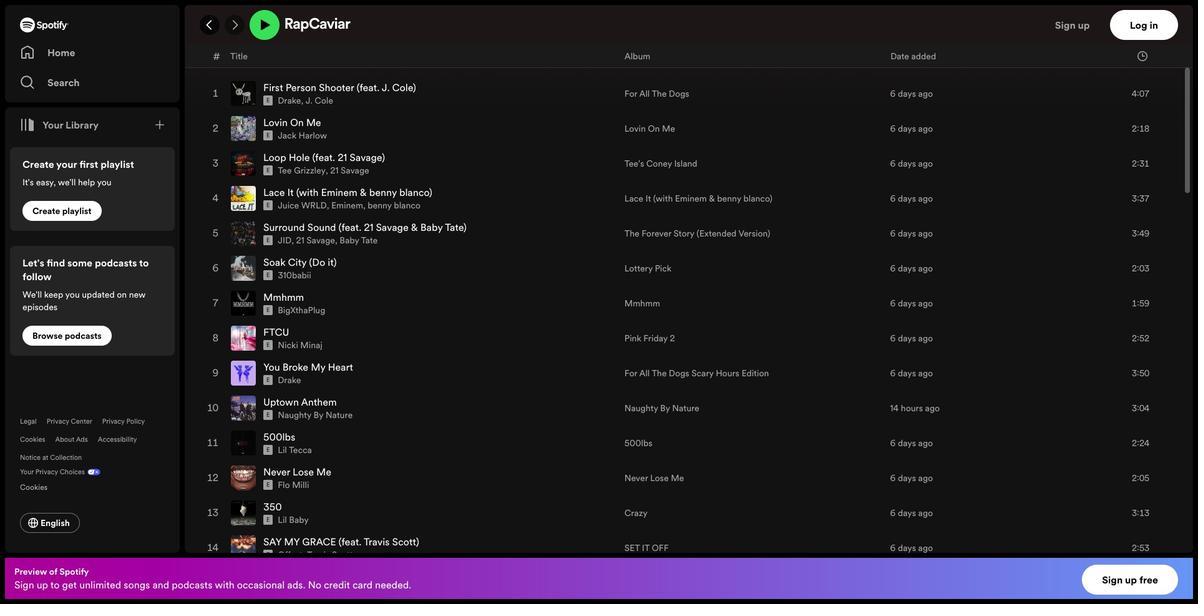 Task type: describe. For each thing, give the bounding box(es) containing it.
find
[[47, 256, 65, 270]]

(with for lace it (with eminem & benny blanco)
[[653, 192, 673, 205]]

explicit element for you broke my heart
[[263, 375, 273, 385]]

pick
[[655, 262, 672, 275]]

0 horizontal spatial mmhmm link
[[263, 290, 304, 304]]

350 e
[[263, 500, 282, 524]]

2
[[670, 332, 675, 345]]

updated
[[82, 288, 115, 301]]

21 right jid 'link'
[[296, 234, 304, 247]]

on for lovin on me e
[[290, 116, 304, 129]]

hours
[[716, 367, 740, 380]]

your for your privacy choices
[[20, 467, 34, 477]]

go forward image
[[230, 20, 240, 30]]

0 horizontal spatial travis
[[307, 549, 330, 561]]

0 horizontal spatial never lose me link
[[263, 465, 331, 479]]

browse podcasts
[[32, 330, 102, 342]]

explicit element for never lose me
[[263, 480, 273, 490]]

island
[[674, 157, 697, 170]]

350 cell
[[231, 496, 615, 530]]

0 horizontal spatial savage
[[307, 234, 335, 247]]

benny for juice wrld , eminem , benny blanco
[[368, 199, 392, 212]]

help
[[78, 176, 95, 188]]

6 days ago for first person shooter (feat. j. cole)
[[890, 87, 933, 100]]

2:03
[[1132, 262, 1150, 275]]

2:53
[[1132, 542, 1150, 554]]

occasional
[[237, 578, 285, 592]]

legal
[[20, 417, 37, 426]]

blanco
[[394, 199, 421, 212]]

first person shooter (feat. j. cole) cell
[[231, 77, 615, 111]]

dogs for first person shooter (feat. j. cole)
[[669, 87, 689, 100]]

we'll
[[22, 288, 42, 301]]

6 days ago for say my grace (feat. travis scott)
[[890, 542, 933, 554]]

some
[[67, 256, 92, 270]]

dogs for you broke my heart
[[669, 367, 689, 380]]

benny for lace it (with eminem & benny blanco) e
[[369, 185, 397, 199]]

never for never lose me e
[[263, 465, 290, 479]]

days for lovin on me
[[898, 122, 916, 135]]

naughty by nature link inside uptown anthem cell
[[278, 409, 353, 421]]

ago for mmhmm
[[918, 297, 933, 310]]

it's
[[22, 176, 34, 188]]

2:53 cell
[[1092, 531, 1167, 565]]

lace for lace it (with eminem & benny blanco) e
[[263, 185, 285, 199]]

me for never lose me e
[[316, 465, 331, 479]]

6 days ago for 350
[[890, 507, 933, 519]]

soak city (do it) link
[[263, 255, 337, 269]]

set it off
[[625, 542, 669, 554]]

lil baby
[[278, 514, 309, 526]]

create for playlist
[[32, 205, 60, 217]]

rapcaviar grid
[[185, 43, 1193, 604]]

notice at collection link
[[20, 453, 82, 462]]

savage for (feat.
[[376, 220, 409, 234]]

added
[[911, 50, 936, 62]]

lovin on me cell
[[231, 112, 615, 146]]

my
[[311, 360, 325, 374]]

sign for sign up
[[1055, 18, 1076, 32]]

it
[[642, 542, 650, 554]]

surround sound (feat. 21 savage & baby tate) link
[[263, 220, 467, 234]]

benny blanco link
[[368, 199, 421, 212]]

songs
[[124, 578, 150, 592]]

ago for lace it (with eminem & benny blanco)
[[918, 192, 933, 205]]

1 vertical spatial podcasts
[[65, 330, 102, 342]]

accessibility link
[[98, 435, 137, 444]]

say my grace (feat. travis scott) e
[[263, 535, 419, 559]]

21 for sound
[[364, 220, 373, 234]]

e inside 'ftcu e'
[[266, 341, 270, 349]]

anthem
[[301, 395, 337, 409]]

tee
[[278, 164, 292, 177]]

days for say my grace (feat. travis scott)
[[898, 542, 916, 554]]

scary
[[692, 367, 714, 380]]

your library button
[[15, 112, 104, 137]]

, inside loop hole (feat. 21 savage) cell
[[326, 164, 328, 177]]

j. inside first person shooter (feat. j. cole) e
[[382, 81, 390, 94]]

days for surround sound (feat. 21 savage & baby tate)
[[898, 227, 916, 240]]

6 for say my grace (feat. travis scott)
[[890, 542, 896, 554]]

never lose me
[[625, 472, 684, 484]]

e inside first person shooter (feat. j. cole) e
[[266, 97, 270, 104]]

city
[[288, 255, 307, 269]]

lovin on me
[[625, 122, 675, 135]]

baby inside surround sound (feat. 21 savage & baby tate) e
[[420, 220, 443, 234]]

sign up
[[1055, 18, 1090, 32]]

3:04
[[1132, 402, 1150, 415]]

e inside the uptown anthem e
[[266, 411, 270, 419]]

surround sound (feat. 21 savage & baby tate) e
[[263, 220, 467, 244]]

to inside preview of spotify sign up to get unlimited songs and podcasts with occasional ads. no credit card needed.
[[50, 578, 60, 592]]

jack harlow link
[[278, 129, 327, 142]]

days for 500lbs
[[898, 437, 916, 449]]

drake , j. cole
[[278, 94, 333, 107]]

hole
[[289, 151, 310, 164]]

it)
[[328, 255, 337, 269]]

6 days ago for you broke my heart
[[890, 367, 933, 380]]

notice
[[20, 453, 41, 462]]

set
[[625, 542, 640, 554]]

free
[[1140, 573, 1158, 587]]

soak city (do it) cell
[[231, 252, 615, 285]]

21 for grizzley
[[330, 164, 339, 177]]

surround sound (feat. 21 savage & baby tate) row
[[200, 216, 1178, 251]]

about
[[55, 435, 74, 444]]

ago for 500lbs
[[918, 437, 933, 449]]

mmhmm for mmhmm
[[625, 297, 660, 310]]

6 days ago for loop hole (feat. 21 savage)
[[890, 157, 933, 170]]

0 horizontal spatial lace it (with eminem & benny blanco) link
[[263, 185, 432, 199]]

about ads
[[55, 435, 88, 444]]

explicit element for surround sound (feat. 21 savage & baby tate)
[[263, 235, 273, 245]]

6 for loop hole (feat. 21 savage)
[[890, 157, 896, 170]]

explicit element for uptown anthem
[[263, 410, 273, 420]]

6 for soak city (do it)
[[890, 262, 896, 275]]

eminem link
[[331, 199, 363, 212]]

on
[[117, 288, 127, 301]]

1 horizontal spatial baby
[[340, 234, 359, 247]]

6 days ago for ftcu
[[890, 332, 933, 345]]

2 cookies from the top
[[20, 482, 48, 492]]

6 for never lose me
[[890, 472, 896, 484]]

create playlist button
[[22, 201, 102, 221]]

(feat. inside say my grace (feat. travis scott) e
[[339, 535, 362, 549]]

jack harlow
[[278, 129, 327, 142]]

lose for never lose me e
[[293, 465, 314, 479]]

ago for say my grace (feat. travis scott)
[[918, 542, 933, 554]]

story
[[674, 227, 694, 240]]

crazy
[[625, 507, 648, 519]]

cole
[[315, 94, 333, 107]]

14 hours ago
[[890, 402, 940, 415]]

(feat. inside surround sound (feat. 21 savage & baby tate) e
[[339, 220, 361, 234]]

offset
[[278, 549, 302, 561]]

playlist inside button
[[62, 205, 92, 217]]

days for loop hole (feat. 21 savage)
[[898, 157, 916, 170]]

all for you broke my heart
[[639, 367, 650, 380]]

top bar and user menu element
[[185, 5, 1193, 45]]

lace it (with eminem & benny blanco)
[[625, 192, 772, 205]]

1 horizontal spatial naughty
[[625, 402, 658, 415]]

california consumer privacy act (ccpa) opt-out icon image
[[85, 467, 101, 479]]

for for you broke my heart
[[625, 367, 637, 380]]

ago for lovin on me
[[918, 122, 933, 135]]

350
[[263, 500, 282, 514]]

create playlist
[[32, 205, 92, 217]]

days for never lose me
[[898, 472, 916, 484]]

loop hole (feat. 21 savage) link
[[263, 151, 385, 164]]

2 cookies link from the top
[[20, 479, 58, 493]]

6 days ago for mmhmm
[[890, 297, 933, 310]]

your for your library
[[42, 118, 63, 132]]

, inside say my grace (feat. travis scott) cell
[[302, 549, 305, 561]]

me for never lose me
[[671, 472, 684, 484]]

surround
[[263, 220, 305, 234]]

up inside preview of spotify sign up to get unlimited songs and podcasts with occasional ads. no credit card needed.
[[37, 578, 48, 592]]

nicki minaj
[[278, 339, 323, 351]]

privacy down at on the left of the page
[[35, 467, 58, 477]]

e inside 350 e
[[266, 516, 270, 524]]

the for you broke my heart
[[652, 367, 667, 380]]

mmhmm cell
[[231, 287, 615, 320]]

privacy for privacy policy
[[102, 417, 125, 426]]

flo
[[278, 479, 290, 491]]

travis inside say my grace (feat. travis scott) e
[[364, 535, 390, 549]]

naughty inside uptown anthem cell
[[278, 409, 311, 421]]

6 days ago for lovin on me
[[890, 122, 933, 135]]

21 for hole
[[338, 151, 347, 164]]

create your first playlist it's easy, we'll help you
[[22, 157, 134, 188]]

person
[[286, 81, 316, 94]]

500lbs for 500lbs
[[625, 437, 653, 449]]

e inside say my grace (feat. travis scott) e
[[266, 551, 270, 559]]

podcasts inside preview of spotify sign up to get unlimited songs and podcasts with occasional ads. no credit card needed.
[[172, 578, 212, 592]]

grace
[[302, 535, 336, 549]]

blanco) for lace it (with eminem & benny blanco)
[[744, 192, 772, 205]]

6 days ago for surround sound (feat. 21 savage & baby tate)
[[890, 227, 933, 240]]

4:07 cell
[[1092, 77, 1167, 111]]

0 horizontal spatial j.
[[306, 94, 313, 107]]

6 for you broke my heart
[[890, 367, 896, 380]]

version)
[[739, 227, 770, 240]]

1 horizontal spatial mmhmm link
[[625, 297, 660, 310]]

j. cole link
[[306, 94, 333, 107]]

it for lace it (with eminem & benny blanco) e
[[287, 185, 294, 199]]

privacy for privacy center
[[47, 417, 69, 426]]

6 for ftcu
[[890, 332, 896, 345]]

days for you broke my heart
[[898, 367, 916, 380]]

tee grizzley link
[[278, 164, 326, 177]]

500lbs for 500lbs e
[[263, 430, 295, 444]]

library
[[66, 118, 99, 132]]

your privacy choices button
[[20, 467, 85, 477]]

1 horizontal spatial by
[[660, 402, 670, 415]]

(extended
[[697, 227, 737, 240]]

days for soak city (do it)
[[898, 262, 916, 275]]

ago for uptown anthem
[[925, 402, 940, 415]]

lil for 350
[[278, 514, 287, 526]]

e inside surround sound (feat. 21 savage & baby tate) e
[[266, 237, 270, 244]]

milli
[[292, 479, 309, 491]]

lose for never lose me
[[650, 472, 669, 484]]

6 days ago for soak city (do it)
[[890, 262, 933, 275]]

6 days ago for 500lbs
[[890, 437, 933, 449]]

surround sound (feat. 21 savage & baby tate) cell
[[231, 217, 615, 250]]

privacy center
[[47, 417, 92, 426]]

ago for loop hole (feat. 21 savage)
[[918, 157, 933, 170]]

lace it (with eminem & benny blanco) cell
[[231, 182, 615, 215]]

crazy link
[[625, 507, 648, 519]]

the forever story (extended version)
[[625, 227, 770, 240]]

podcasts inside let's find some podcasts to follow we'll keep you updated on new episodes
[[95, 256, 137, 270]]

uptown anthem e
[[263, 395, 337, 419]]

spotify
[[59, 565, 89, 578]]

6 for first person shooter (feat. j. cole)
[[890, 87, 896, 100]]

explicit element for soak city (do it)
[[263, 270, 273, 280]]



Task type: vqa. For each thing, say whether or not it's contained in the screenshot.
the bottom Your
yes



Task type: locate. For each thing, give the bounding box(es) containing it.
0 horizontal spatial never
[[263, 465, 290, 479]]

500lbs inside cell
[[263, 430, 295, 444]]

ftcu cell
[[231, 322, 615, 355]]

naughty by nature inside uptown anthem cell
[[278, 409, 353, 421]]

first
[[263, 81, 283, 94]]

500lbs link up "never lose me" on the right bottom of page
[[625, 437, 653, 449]]

explicit element inside ftcu cell
[[263, 340, 273, 350]]

0 vertical spatial all
[[639, 87, 650, 100]]

search
[[47, 76, 80, 89]]

sign up free
[[1102, 573, 1158, 587]]

explicit element inside never lose me cell
[[263, 480, 273, 490]]

3 6 from the top
[[890, 157, 896, 170]]

loop
[[263, 151, 286, 164]]

1 horizontal spatial 500lbs link
[[625, 437, 653, 449]]

6 explicit element from the top
[[263, 270, 273, 280]]

credit
[[324, 578, 350, 592]]

dogs left scary
[[669, 367, 689, 380]]

(with for lace it (with eminem & benny blanco) e
[[296, 185, 319, 199]]

mmhmm for mmhmm e
[[263, 290, 304, 304]]

1 vertical spatial 21 savage link
[[296, 234, 335, 247]]

explicit element inside uptown anthem cell
[[263, 410, 273, 420]]

350 link
[[263, 500, 282, 514]]

0 horizontal spatial lace
[[263, 185, 285, 199]]

3:13
[[1132, 507, 1150, 519]]

the inside surround sound (feat. 21 savage & baby tate) row
[[625, 227, 640, 240]]

21 savage link up (do
[[296, 234, 335, 247]]

2 horizontal spatial savage
[[376, 220, 409, 234]]

1 vertical spatial dogs
[[669, 367, 689, 380]]

5 e from the top
[[266, 237, 270, 244]]

1 horizontal spatial playlist
[[101, 157, 134, 171]]

eminem up surround sound (feat. 21 savage & baby tate) row
[[675, 192, 707, 205]]

0 horizontal spatial lovin
[[263, 116, 288, 129]]

1 horizontal spatial lovin
[[625, 122, 646, 135]]

e
[[266, 97, 270, 104], [266, 132, 270, 139], [266, 167, 270, 174], [266, 202, 270, 209], [266, 237, 270, 244], [266, 272, 270, 279], [266, 307, 270, 314], [266, 341, 270, 349], [266, 376, 270, 384], [266, 411, 270, 419], [266, 446, 270, 454], [266, 481, 270, 489], [266, 516, 270, 524], [266, 551, 270, 559]]

& down blanco
[[411, 220, 418, 234]]

1 horizontal spatial naughty by nature
[[625, 402, 699, 415]]

lovin for lovin on me
[[625, 122, 646, 135]]

(with inside lace it (with eminem & benny blanco) e
[[296, 185, 319, 199]]

4 e from the top
[[266, 202, 270, 209]]

tate
[[361, 234, 378, 247]]

e inside loop hole (feat. 21 savage) e
[[266, 167, 270, 174]]

spotify image
[[20, 17, 69, 32]]

loop hole (feat. 21 savage) cell
[[231, 147, 615, 180]]

explicit element for 500lbs
[[263, 445, 273, 455]]

1 horizontal spatial you
[[97, 176, 112, 188]]

by inside uptown anthem cell
[[314, 409, 323, 421]]

drake link inside you broke my heart "cell"
[[278, 374, 301, 386]]

1 e from the top
[[266, 97, 270, 104]]

up for sign up free
[[1125, 573, 1137, 587]]

mmhmm inside cell
[[263, 290, 304, 304]]

it up forever
[[646, 192, 651, 205]]

8 e from the top
[[266, 341, 270, 349]]

6 days from the top
[[898, 262, 916, 275]]

0 vertical spatial for
[[625, 87, 637, 100]]

lace it (with eminem & benny blanco) link down tee grizzley , 21 savage
[[263, 185, 432, 199]]

(do
[[309, 255, 325, 269]]

savage for ,
[[341, 164, 369, 177]]

e inside you broke my heart e
[[266, 376, 270, 384]]

me inside lovin on me e
[[306, 116, 321, 129]]

10 6 days ago from the top
[[890, 437, 933, 449]]

days inside surround sound (feat. 21 savage & baby tate) row
[[898, 227, 916, 240]]

explicit element inside you broke my heart "cell"
[[263, 375, 273, 385]]

8 explicit element from the top
[[263, 340, 273, 350]]

0 vertical spatial you
[[97, 176, 112, 188]]

13 days from the top
[[898, 542, 916, 554]]

explicit element up ftcu link
[[263, 305, 273, 315]]

savage inside surround sound (feat. 21 savage & baby tate) e
[[376, 220, 409, 234]]

j. left cole)
[[382, 81, 390, 94]]

0 horizontal spatial (with
[[296, 185, 319, 199]]

8 days from the top
[[898, 332, 916, 345]]

2 6 days ago from the top
[[890, 122, 933, 135]]

it for lace it (with eminem & benny blanco)
[[646, 192, 651, 205]]

benny for lace it (with eminem & benny blanco)
[[717, 192, 741, 205]]

0 vertical spatial create
[[22, 157, 54, 171]]

you inside let's find some podcasts to follow we'll keep you updated on new episodes
[[65, 288, 80, 301]]

21 left savage)
[[338, 151, 347, 164]]

never left milli
[[263, 465, 290, 479]]

1 vertical spatial playlist
[[62, 205, 92, 217]]

500lbs up "never lose me" on the right bottom of page
[[625, 437, 653, 449]]

say
[[263, 535, 282, 549]]

1 horizontal spatial travis
[[364, 535, 390, 549]]

lace down tee
[[263, 185, 285, 199]]

21 savage link
[[330, 164, 369, 177], [296, 234, 335, 247]]

0 horizontal spatial up
[[37, 578, 48, 592]]

2 days from the top
[[898, 122, 916, 135]]

unlimited
[[79, 578, 121, 592]]

first
[[79, 157, 98, 171]]

explicit element down uptown
[[263, 410, 273, 420]]

e down loop
[[266, 167, 270, 174]]

for all the dogs link
[[625, 87, 689, 100]]

create
[[22, 157, 54, 171], [32, 205, 60, 217]]

9 days from the top
[[898, 367, 916, 380]]

1 lil from the top
[[278, 444, 287, 456]]

lace down tee's
[[625, 192, 643, 205]]

album
[[625, 50, 650, 62]]

500lbs down uptown
[[263, 430, 295, 444]]

& inside surround sound (feat. 21 savage & baby tate) e
[[411, 220, 418, 234]]

explicit element for say my grace (feat. travis scott)
[[263, 550, 273, 560]]

sign inside the top bar and user menu element
[[1055, 18, 1076, 32]]

pink
[[625, 332, 641, 345]]

3 explicit element from the top
[[263, 165, 273, 175]]

naughty by nature link up "tecca"
[[278, 409, 353, 421]]

0 horizontal spatial you
[[65, 288, 80, 301]]

3 e from the top
[[266, 167, 270, 174]]

12 6 from the top
[[890, 507, 896, 519]]

e up ftcu link
[[266, 307, 270, 314]]

0 horizontal spatial 500lbs link
[[263, 430, 295, 444]]

lace
[[263, 185, 285, 199], [625, 192, 643, 205]]

(with down grizzley
[[296, 185, 319, 199]]

savage
[[341, 164, 369, 177], [376, 220, 409, 234], [307, 234, 335, 247]]

3 days from the top
[[898, 157, 916, 170]]

(feat. down the juice wrld , eminem , benny blanco
[[339, 220, 361, 234]]

mmhmm link down lottery
[[625, 297, 660, 310]]

1 vertical spatial drake
[[278, 374, 301, 386]]

5 6 days ago from the top
[[890, 227, 933, 240]]

create down easy,
[[32, 205, 60, 217]]

explicit element down loop
[[263, 165, 273, 175]]

ago
[[918, 87, 933, 100], [918, 122, 933, 135], [918, 157, 933, 170], [918, 192, 933, 205], [918, 227, 933, 240], [918, 262, 933, 275], [918, 297, 933, 310], [918, 332, 933, 345], [918, 367, 933, 380], [925, 402, 940, 415], [918, 437, 933, 449], [918, 472, 933, 484], [918, 507, 933, 519], [918, 542, 933, 554]]

explicit element inside the lace it (with eminem & benny blanco) cell
[[263, 200, 273, 210]]

all up lovin on me
[[639, 87, 650, 100]]

2 drake from the top
[[278, 374, 301, 386]]

explicit element inside surround sound (feat. 21 savage & baby tate) cell
[[263, 235, 273, 245]]

1 horizontal spatial lovin on me link
[[625, 122, 675, 135]]

never
[[263, 465, 290, 479], [625, 472, 648, 484]]

ago for surround sound (feat. 21 savage & baby tate)
[[918, 227, 933, 240]]

0 vertical spatial drake link
[[278, 94, 301, 107]]

10 e from the top
[[266, 411, 270, 419]]

(feat. right shooter
[[357, 81, 380, 94]]

jid
[[278, 234, 292, 247]]

lil for 500lbs
[[278, 444, 287, 456]]

ago for ftcu
[[918, 332, 933, 345]]

never lose me cell
[[231, 461, 615, 495]]

scott)
[[392, 535, 419, 549]]

needed.
[[375, 578, 411, 592]]

e down "soak"
[[266, 272, 270, 279]]

benny right eminem link
[[369, 185, 397, 199]]

explicit element down "soak"
[[263, 270, 273, 280]]

1 horizontal spatial &
[[411, 220, 418, 234]]

1 horizontal spatial lace it (with eminem & benny blanco) link
[[625, 192, 772, 205]]

grizzley
[[294, 164, 326, 177]]

create inside button
[[32, 205, 60, 217]]

1 vertical spatial your
[[20, 467, 34, 477]]

by down 'for all the dogs scary hours edition' 'link' at the right bottom of page
[[660, 402, 670, 415]]

naughty by nature
[[625, 402, 699, 415], [278, 409, 353, 421]]

your library
[[42, 118, 99, 132]]

sign up button
[[1050, 10, 1110, 40]]

cole)
[[392, 81, 416, 94]]

0 horizontal spatial lovin on me link
[[263, 116, 321, 129]]

first person shooter (feat. j. cole) link
[[263, 81, 416, 94]]

baby
[[420, 220, 443, 234], [340, 234, 359, 247], [289, 514, 309, 526]]

main element
[[5, 5, 180, 553]]

e inside lace it (with eminem & benny blanco) e
[[266, 202, 270, 209]]

ago for you broke my heart
[[918, 367, 933, 380]]

e inside 500lbs e
[[266, 446, 270, 454]]

# row
[[200, 45, 1178, 67]]

lil inside 500lbs cell
[[278, 444, 287, 456]]

on for lovin on me
[[648, 122, 660, 135]]

blanco) inside lace it (with eminem & benny blanco) e
[[399, 185, 432, 199]]

2 explicit element from the top
[[263, 131, 273, 141]]

blanco) down loop hole (feat. 21 savage) cell
[[399, 185, 432, 199]]

privacy up accessibility link
[[102, 417, 125, 426]]

13 explicit element from the top
[[263, 515, 273, 525]]

2 drake link from the top
[[278, 374, 301, 386]]

eminem inside lace it (with eminem & benny blanco) e
[[321, 185, 357, 199]]

the down friday
[[652, 367, 667, 380]]

1 vertical spatial you
[[65, 288, 80, 301]]

and
[[153, 578, 169, 592]]

1 horizontal spatial naughty by nature link
[[625, 402, 699, 415]]

3 6 days ago from the top
[[890, 157, 933, 170]]

(with down tee's coney island
[[653, 192, 673, 205]]

11 days from the top
[[898, 472, 916, 484]]

nature inside uptown anthem cell
[[326, 409, 353, 421]]

benny inside lace it (with eminem & benny blanco) e
[[369, 185, 397, 199]]

13 e from the top
[[266, 516, 270, 524]]

7 explicit element from the top
[[263, 305, 273, 315]]

0 horizontal spatial &
[[360, 185, 367, 199]]

1 drake from the top
[[278, 94, 301, 107]]

me for lovin on me
[[662, 122, 675, 135]]

e down you
[[266, 376, 270, 384]]

1 vertical spatial lil
[[278, 514, 287, 526]]

you right 'keep' on the top of page
[[65, 288, 80, 301]]

1 vertical spatial create
[[32, 205, 60, 217]]

ago for soak city (do it)
[[918, 262, 933, 275]]

explicit element down 'first'
[[263, 96, 273, 106]]

1 vertical spatial cookies
[[20, 482, 48, 492]]

0 horizontal spatial nature
[[326, 409, 353, 421]]

me for lovin on me e
[[306, 116, 321, 129]]

0 vertical spatial drake
[[278, 94, 301, 107]]

#
[[213, 49, 220, 63]]

by right uptown
[[314, 409, 323, 421]]

mmhmm down lottery
[[625, 297, 660, 310]]

6 inside surround sound (feat. 21 savage & baby tate) row
[[890, 227, 896, 240]]

0 horizontal spatial your
[[20, 467, 34, 477]]

0 horizontal spatial by
[[314, 409, 323, 421]]

0 horizontal spatial playlist
[[62, 205, 92, 217]]

log in
[[1130, 18, 1158, 32]]

2 lil from the top
[[278, 514, 287, 526]]

1 horizontal spatial (with
[[653, 192, 673, 205]]

ago for 350
[[918, 507, 933, 519]]

11 6 from the top
[[890, 472, 896, 484]]

privacy up the about in the bottom of the page
[[47, 417, 69, 426]]

11 6 days ago from the top
[[890, 472, 933, 484]]

you for some
[[65, 288, 80, 301]]

e down 350
[[266, 516, 270, 524]]

explicit element inside "mmhmm" cell
[[263, 305, 273, 315]]

all for first person shooter (feat. j. cole)
[[639, 87, 650, 100]]

2 vertical spatial the
[[652, 367, 667, 380]]

21 inside surround sound (feat. 21 savage & baby tate) e
[[364, 220, 373, 234]]

explicit element for loop hole (feat. 21 savage)
[[263, 165, 273, 175]]

let's find some podcasts to follow we'll keep you updated on new episodes
[[22, 256, 149, 313]]

home link
[[20, 40, 165, 65]]

1 vertical spatial for
[[625, 367, 637, 380]]

8 6 from the top
[[890, 332, 896, 345]]

0 horizontal spatial it
[[287, 185, 294, 199]]

drake inside you broke my heart "cell"
[[278, 374, 301, 386]]

for for first person shooter (feat. j. cole)
[[625, 87, 637, 100]]

(feat. down harlow
[[312, 151, 335, 164]]

4 6 from the top
[[890, 192, 896, 205]]

explicit element inside loop hole (feat. 21 savage) cell
[[263, 165, 273, 175]]

1 horizontal spatial mmhmm
[[625, 297, 660, 310]]

up for sign up
[[1078, 18, 1090, 32]]

0 horizontal spatial on
[[290, 116, 304, 129]]

7 e from the top
[[266, 307, 270, 314]]

2 dogs from the top
[[669, 367, 689, 380]]

savage up (do
[[307, 234, 335, 247]]

forever
[[642, 227, 671, 240]]

2 horizontal spatial up
[[1125, 573, 1137, 587]]

offset link
[[278, 549, 302, 561]]

lace it (with eminem & benny blanco) e
[[263, 185, 432, 209]]

legal link
[[20, 417, 37, 426]]

preview of spotify sign up to get unlimited songs and podcasts with occasional ads. no credit card needed.
[[14, 565, 411, 592]]

episodes
[[22, 301, 58, 313]]

1 cookies link from the top
[[20, 435, 45, 444]]

e left lil tecca
[[266, 446, 270, 454]]

cookies link down the your privacy choices
[[20, 479, 58, 493]]

500lbs cell
[[231, 426, 615, 460]]

1 horizontal spatial your
[[42, 118, 63, 132]]

e inside soak city (do it) e
[[266, 272, 270, 279]]

eminem
[[321, 185, 357, 199], [675, 192, 707, 205], [331, 199, 363, 212]]

explicit element for lace it (with eminem & benny blanco)
[[263, 200, 273, 210]]

6 for 350
[[890, 507, 896, 519]]

2 all from the top
[[639, 367, 650, 380]]

(feat. inside loop hole (feat. 21 savage) e
[[312, 151, 335, 164]]

12 days from the top
[[898, 507, 916, 519]]

days for mmhmm
[[898, 297, 916, 310]]

1 horizontal spatial never
[[625, 472, 648, 484]]

0 horizontal spatial 500lbs
[[263, 430, 295, 444]]

21 savage link up lace it (with eminem & benny blanco) e
[[330, 164, 369, 177]]

0 horizontal spatial baby
[[289, 514, 309, 526]]

tee grizzley , 21 savage
[[278, 164, 369, 177]]

offset , travis scott
[[278, 549, 353, 561]]

1 horizontal spatial sign
[[1055, 18, 1076, 32]]

you inside create your first playlist it's easy, we'll help you
[[97, 176, 112, 188]]

collection
[[50, 453, 82, 462]]

explicit element inside 500lbs cell
[[263, 445, 273, 455]]

off
[[652, 542, 669, 554]]

2 vertical spatial podcasts
[[172, 578, 212, 592]]

to
[[139, 256, 149, 270], [50, 578, 60, 592]]

podcasts right browse
[[65, 330, 102, 342]]

you for first
[[97, 176, 112, 188]]

to up new
[[139, 256, 149, 270]]

coney
[[646, 157, 672, 170]]

& up (extended
[[709, 192, 715, 205]]

1 horizontal spatial savage
[[341, 164, 369, 177]]

drake inside first person shooter (feat. j. cole) cell
[[278, 94, 301, 107]]

11 e from the top
[[266, 446, 270, 454]]

drake for drake
[[278, 374, 301, 386]]

lace it (with eminem & benny blanco) link
[[263, 185, 432, 199], [625, 192, 772, 205]]

(feat. inside first person shooter (feat. j. cole) e
[[357, 81, 380, 94]]

1 6 days ago from the top
[[890, 87, 933, 100]]

1 vertical spatial cookies link
[[20, 479, 58, 493]]

blanco) for lace it (with eminem & benny blanco) e
[[399, 185, 432, 199]]

lil
[[278, 444, 287, 456], [278, 514, 287, 526]]

1 horizontal spatial to
[[139, 256, 149, 270]]

sign inside preview of spotify sign up to get unlimited songs and podcasts with occasional ads. no credit card needed.
[[14, 578, 34, 592]]

eminem for lace it (with eminem & benny blanco)
[[675, 192, 707, 205]]

lottery pick
[[625, 262, 672, 275]]

e down say
[[266, 551, 270, 559]]

14 explicit element from the top
[[263, 550, 273, 560]]

0 horizontal spatial naughty
[[278, 409, 311, 421]]

1 vertical spatial all
[[639, 367, 650, 380]]

duration image
[[1138, 51, 1148, 61]]

1 vertical spatial to
[[50, 578, 60, 592]]

new
[[129, 288, 145, 301]]

explicit element inside soak city (do it) cell
[[263, 270, 273, 280]]

4 days from the top
[[898, 192, 916, 205]]

14 e from the top
[[266, 551, 270, 559]]

explicit element for 350
[[263, 515, 273, 525]]

savage down benny blanco link
[[376, 220, 409, 234]]

eminem up surround sound (feat. 21 savage & baby tate) link
[[331, 199, 363, 212]]

, inside first person shooter (feat. j. cole) cell
[[301, 94, 303, 107]]

sign for sign up free
[[1102, 573, 1123, 587]]

1 vertical spatial drake link
[[278, 374, 301, 386]]

mmhmm link down the "310babii"
[[263, 290, 304, 304]]

7 days from the top
[[898, 297, 916, 310]]

mmhmm down the "310babii"
[[263, 290, 304, 304]]

0 vertical spatial your
[[42, 118, 63, 132]]

e down 'first'
[[266, 97, 270, 104]]

podcasts
[[95, 256, 137, 270], [65, 330, 102, 342], [172, 578, 212, 592]]

log
[[1130, 18, 1147, 32]]

6 6 from the top
[[890, 262, 896, 275]]

ftcu e
[[263, 325, 289, 349]]

21 savage link for sound
[[296, 234, 335, 247]]

1 all from the top
[[639, 87, 650, 100]]

e down ftcu
[[266, 341, 270, 349]]

mmhmm e
[[263, 290, 304, 314]]

0 vertical spatial podcasts
[[95, 256, 137, 270]]

drake for drake , j. cole
[[278, 94, 301, 107]]

nature down for all the dogs scary hours edition
[[672, 402, 699, 415]]

e inside mmhmm e
[[266, 307, 270, 314]]

4 explicit element from the top
[[263, 200, 273, 210]]

explicit element for lovin on me
[[263, 131, 273, 141]]

500lbs link inside cell
[[263, 430, 295, 444]]

you right help
[[97, 176, 112, 188]]

never inside never lose me e
[[263, 465, 290, 479]]

1 horizontal spatial it
[[646, 192, 651, 205]]

0 vertical spatial 21 savage link
[[330, 164, 369, 177]]

your inside button
[[42, 118, 63, 132]]

the left forever
[[625, 227, 640, 240]]

1 horizontal spatial up
[[1078, 18, 1090, 32]]

of
[[49, 565, 57, 578]]

4 6 days ago from the top
[[890, 192, 933, 205]]

days for ftcu
[[898, 332, 916, 345]]

at
[[42, 453, 48, 462]]

you
[[263, 360, 280, 374]]

lace inside lace it (with eminem & benny blanco) e
[[263, 185, 285, 199]]

explicit element left lil tecca
[[263, 445, 273, 455]]

days for lace it (with eminem & benny blanco)
[[898, 192, 916, 205]]

ago for first person shooter (feat. j. cole)
[[918, 87, 933, 100]]

6 6 days ago from the top
[[890, 262, 933, 275]]

explicit element left jid 'link'
[[263, 235, 273, 245]]

explicit element inside '350' cell
[[263, 515, 273, 525]]

up left "free"
[[1125, 573, 1137, 587]]

0 vertical spatial to
[[139, 256, 149, 270]]

0 horizontal spatial sign
[[14, 578, 34, 592]]

lose inside never lose me e
[[293, 465, 314, 479]]

10 explicit element from the top
[[263, 410, 273, 420]]

for
[[625, 87, 637, 100], [625, 367, 637, 380]]

duration element
[[1138, 51, 1148, 61]]

0 vertical spatial playlist
[[101, 157, 134, 171]]

say my grace (feat. travis scott) cell
[[231, 531, 615, 565]]

e inside lovin on me e
[[266, 132, 270, 139]]

drake up lovin on me e
[[278, 94, 301, 107]]

7 6 days ago from the top
[[890, 297, 933, 310]]

6 e from the top
[[266, 272, 270, 279]]

baby up my at the left bottom of the page
[[289, 514, 309, 526]]

0 vertical spatial the
[[652, 87, 667, 100]]

go back image
[[205, 20, 215, 30]]

6 days ago inside surround sound (feat. 21 savage & baby tate) row
[[890, 227, 933, 240]]

lil inside '350' cell
[[278, 514, 287, 526]]

explicit element
[[263, 96, 273, 106], [263, 131, 273, 141], [263, 165, 273, 175], [263, 200, 273, 210], [263, 235, 273, 245], [263, 270, 273, 280], [263, 305, 273, 315], [263, 340, 273, 350], [263, 375, 273, 385], [263, 410, 273, 420], [263, 445, 273, 455], [263, 480, 273, 490], [263, 515, 273, 525], [263, 550, 273, 560]]

blanco) up version)
[[744, 192, 772, 205]]

tecca
[[289, 444, 312, 456]]

21 savage link for hole
[[330, 164, 369, 177]]

create inside create your first playlist it's easy, we'll help you
[[22, 157, 54, 171]]

1 drake link from the top
[[278, 94, 301, 107]]

e inside never lose me e
[[266, 481, 270, 489]]

1 horizontal spatial lace
[[625, 192, 643, 205]]

up inside the top bar and user menu element
[[1078, 18, 1090, 32]]

12 6 days ago from the top
[[890, 507, 933, 519]]

explicit element for mmhmm
[[263, 305, 273, 315]]

notice at collection
[[20, 453, 82, 462]]

explicit element down 350
[[263, 515, 273, 525]]

(feat. right grace at the bottom of the page
[[339, 535, 362, 549]]

1 cookies from the top
[[20, 435, 45, 444]]

& inside lace it (with eminem & benny blanco) e
[[360, 185, 367, 199]]

lottery
[[625, 262, 653, 275]]

travis left scott
[[307, 549, 330, 561]]

never for never lose me
[[625, 472, 648, 484]]

cookies link up notice
[[20, 435, 45, 444]]

eminem for lace it (with eminem & benny blanco) e
[[321, 185, 357, 199]]

you broke my heart e
[[263, 360, 353, 384]]

0 vertical spatial cookies
[[20, 435, 45, 444]]

,
[[301, 94, 303, 107], [326, 164, 328, 177], [327, 199, 329, 212], [363, 199, 366, 212], [292, 234, 294, 247], [335, 234, 337, 247], [302, 549, 305, 561]]

bigxthaplug
[[278, 304, 325, 317]]

ago for never lose me
[[918, 472, 933, 484]]

up left of
[[37, 578, 48, 592]]

explicit element inside first person shooter (feat. j. cole) cell
[[263, 96, 273, 106]]

500lbs link down uptown
[[263, 430, 295, 444]]

explicit element inside say my grace (feat. travis scott) cell
[[263, 550, 273, 560]]

the up lovin on me
[[652, 87, 667, 100]]

explicit element inside lovin on me cell
[[263, 131, 273, 141]]

it inside lace it (with eminem & benny blanco) e
[[287, 185, 294, 199]]

1 6 from the top
[[890, 87, 896, 100]]

podcasts right and
[[172, 578, 212, 592]]

0 vertical spatial dogs
[[669, 87, 689, 100]]

for all the dogs scary hours edition
[[625, 367, 769, 380]]

follow
[[22, 270, 52, 283]]

1 horizontal spatial never lose me link
[[625, 472, 684, 484]]

ago inside surround sound (feat. 21 savage & baby tate) row
[[918, 227, 933, 240]]

the for first person shooter (feat. j. cole)
[[652, 87, 667, 100]]

1 horizontal spatial j.
[[382, 81, 390, 94]]

rapcaviar
[[285, 17, 350, 32]]

savage)
[[350, 151, 385, 164]]

2 horizontal spatial &
[[709, 192, 715, 205]]

5 days from the top
[[898, 227, 916, 240]]

travis left scott)
[[364, 535, 390, 549]]

13 6 days ago from the top
[[890, 542, 933, 554]]

1 horizontal spatial 500lbs
[[625, 437, 653, 449]]

lovin up tee's
[[625, 122, 646, 135]]

2 for from the top
[[625, 367, 637, 380]]

9 e from the top
[[266, 376, 270, 384]]

e left jid 'link'
[[266, 237, 270, 244]]

privacy policy
[[102, 417, 145, 426]]

1 vertical spatial the
[[625, 227, 640, 240]]

6 for 500lbs
[[890, 437, 896, 449]]

12 e from the top
[[266, 481, 270, 489]]

9 6 from the top
[[890, 367, 896, 380]]

1 horizontal spatial nature
[[672, 402, 699, 415]]

0 vertical spatial cookies link
[[20, 435, 45, 444]]

2:24
[[1132, 437, 1150, 449]]

play surround sound (feat. 21 savage & baby tate) by jid, 21 savage, baby tate image
[[211, 226, 221, 241]]

to inside let's find some podcasts to follow we'll keep you updated on new episodes
[[139, 256, 149, 270]]

e left jack
[[266, 132, 270, 139]]

2 6 from the top
[[890, 122, 896, 135]]

310babii
[[278, 269, 311, 282]]

e left juice
[[266, 202, 270, 209]]

benny up (extended
[[717, 192, 741, 205]]

cookies down the your privacy choices
[[20, 482, 48, 492]]

0 horizontal spatial naughty by nature
[[278, 409, 353, 421]]

drake up uptown
[[278, 374, 301, 386]]

12 explicit element from the top
[[263, 480, 273, 490]]

1 days from the top
[[898, 87, 916, 100]]

explicit element left juice
[[263, 200, 273, 210]]

naughty by nature up "tecca"
[[278, 409, 353, 421]]

explicit element down say
[[263, 550, 273, 560]]

10 days from the top
[[898, 437, 916, 449]]

0 horizontal spatial blanco)
[[399, 185, 432, 199]]

playlist right first
[[101, 157, 134, 171]]

days for first person shooter (feat. j. cole)
[[898, 87, 916, 100]]

e down uptown
[[266, 411, 270, 419]]

0 vertical spatial lil
[[278, 444, 287, 456]]

6 for surround sound (feat. 21 savage & baby tate)
[[890, 227, 896, 240]]

6 for lace it (with eminem & benny blanco)
[[890, 192, 896, 205]]

2:05
[[1132, 472, 1150, 484]]

for down album at the right top of page
[[625, 87, 637, 100]]

lace it (with eminem & benny blanco) link up the forever story (extended version) link
[[625, 192, 772, 205]]

5 explicit element from the top
[[263, 235, 273, 245]]

me inside never lose me e
[[316, 465, 331, 479]]

& for lace it (with eminem & benny blanco) e
[[360, 185, 367, 199]]

baby inside '350' cell
[[289, 514, 309, 526]]

it down tee
[[287, 185, 294, 199]]

0 horizontal spatial naughty by nature link
[[278, 409, 353, 421]]

13 6 from the top
[[890, 542, 896, 554]]

7 6 from the top
[[890, 297, 896, 310]]

drake link up lovin on me e
[[278, 94, 301, 107]]

6 for mmhmm
[[890, 297, 896, 310]]

on inside lovin on me e
[[290, 116, 304, 129]]

1 dogs from the top
[[669, 87, 689, 100]]

11 explicit element from the top
[[263, 445, 273, 455]]

lace for lace it (with eminem & benny blanco)
[[625, 192, 643, 205]]

up left log
[[1078, 18, 1090, 32]]

tee's
[[625, 157, 644, 170]]

your down notice
[[20, 467, 34, 477]]

savage inside cell
[[341, 164, 369, 177]]

2 horizontal spatial sign
[[1102, 573, 1123, 587]]

days for 350
[[898, 507, 916, 519]]

0 horizontal spatial lose
[[293, 465, 314, 479]]

1 explicit element from the top
[[263, 96, 273, 106]]

6 days ago for never lose me
[[890, 472, 933, 484]]

1 horizontal spatial lose
[[650, 472, 669, 484]]

j. left "cole"
[[306, 94, 313, 107]]

2 e from the top
[[266, 132, 270, 139]]

5 6 from the top
[[890, 227, 896, 240]]

9 6 days ago from the top
[[890, 367, 933, 380]]

set it off link
[[625, 542, 669, 554]]

you broke my heart cell
[[231, 356, 615, 390]]

2 horizontal spatial baby
[[420, 220, 443, 234]]

naughty by nature down 'for all the dogs scary hours edition' 'link' at the right bottom of page
[[625, 402, 699, 415]]

ftcu link
[[263, 325, 289, 339]]

drake link up uptown
[[278, 374, 301, 386]]

1 for from the top
[[625, 87, 637, 100]]

nature down heart
[[326, 409, 353, 421]]

21 inside loop hole (feat. 21 savage) e
[[338, 151, 347, 164]]

10 6 from the top
[[890, 437, 896, 449]]

9 explicit element from the top
[[263, 375, 273, 385]]

# column header
[[213, 45, 220, 67]]

create for your
[[22, 157, 54, 171]]

tate)
[[445, 220, 467, 234]]

playlist down help
[[62, 205, 92, 217]]

playlist inside create your first playlist it's easy, we'll help you
[[101, 157, 134, 171]]

cookies up notice
[[20, 435, 45, 444]]

lovin inside lovin on me e
[[263, 116, 288, 129]]

& for lace it (with eminem & benny blanco)
[[709, 192, 715, 205]]

benny
[[369, 185, 397, 199], [717, 192, 741, 205], [368, 199, 392, 212]]

0 horizontal spatial mmhmm
[[263, 290, 304, 304]]

8 6 days ago from the top
[[890, 332, 933, 345]]

explicit element for first person shooter (feat. j. cole)
[[263, 96, 273, 106]]

& left benny blanco link
[[360, 185, 367, 199]]

1 horizontal spatial on
[[648, 122, 660, 135]]

6 days ago for lace it (with eminem & benny blanco)
[[890, 192, 933, 205]]

uptown anthem cell
[[231, 391, 615, 425]]

1 horizontal spatial blanco)
[[744, 192, 772, 205]]



